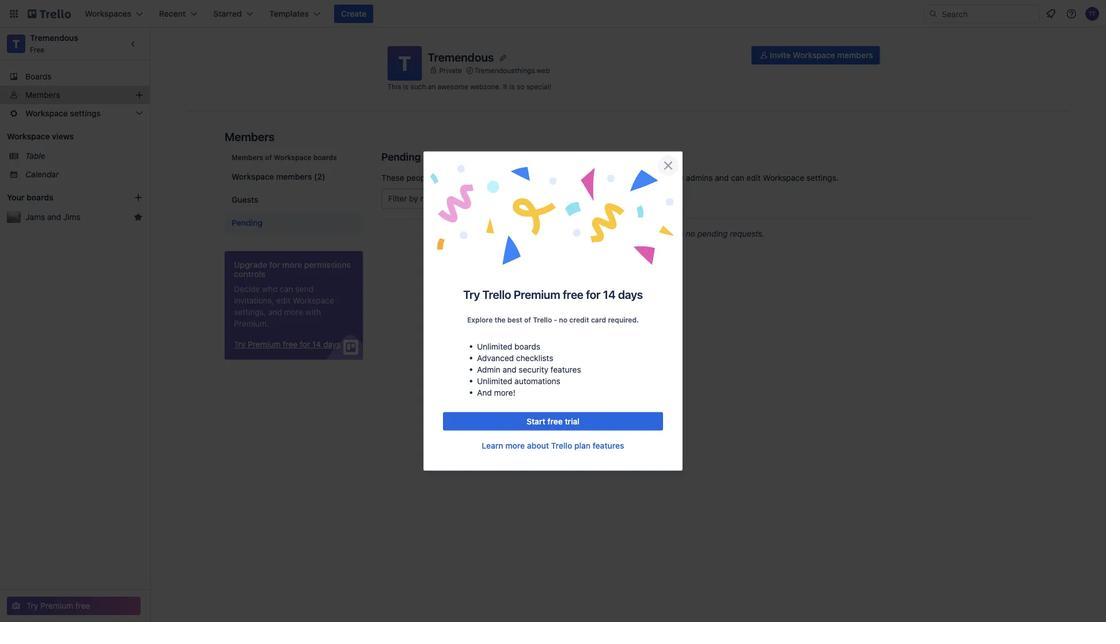 Task type: locate. For each thing, give the bounding box(es) containing it.
unlimited up advanced
[[477, 342, 513, 351]]

1 vertical spatial can
[[280, 284, 293, 294]]

workspace navigation collapse icon image
[[126, 36, 142, 52]]

1 vertical spatial t
[[399, 51, 411, 75]]

0 vertical spatial for
[[269, 260, 280, 270]]

can right admins
[[731, 173, 745, 183]]

pending
[[382, 150, 421, 163], [232, 218, 263, 228]]

members link
[[0, 86, 150, 104]]

0 horizontal spatial can
[[280, 284, 293, 294]]

trial
[[565, 417, 580, 426]]

can
[[731, 173, 745, 183], [280, 284, 293, 294]]

1 horizontal spatial features
[[593, 441, 624, 450]]

tremendous up "free"
[[30, 33, 78, 43]]

can inside upgrade for more permissions controls decide who can send invitations, edit workspace settings, and more with premium.
[[280, 284, 293, 294]]

0 vertical spatial can
[[731, 173, 745, 183]]

for inside upgrade for more permissions controls decide who can send invitations, edit workspace settings, and more with premium.
[[269, 260, 280, 270]]

your boards with 1 items element
[[7, 191, 116, 205]]

and down advanced
[[503, 365, 517, 374]]

trello
[[483, 288, 511, 301], [533, 316, 552, 324], [551, 441, 572, 450]]

checklists
[[516, 353, 554, 363]]

0 horizontal spatial premium
[[40, 601, 73, 611]]

boards
[[313, 153, 337, 161], [27, 193, 53, 202], [515, 342, 541, 351]]

1 vertical spatial of
[[524, 316, 531, 324]]

workspace.
[[534, 173, 578, 183]]

2 vertical spatial free
[[75, 601, 90, 611]]

free
[[563, 288, 584, 301], [548, 417, 563, 426], [75, 601, 90, 611]]

controls
[[234, 269, 266, 279]]

features
[[551, 365, 581, 374], [593, 441, 624, 450]]

1 horizontal spatial members
[[635, 173, 670, 183]]

more up send
[[282, 260, 302, 270]]

1 vertical spatial are
[[672, 229, 684, 239]]

to
[[494, 173, 501, 183]]

for left '14'
[[586, 288, 601, 301]]

0 vertical spatial boards
[[313, 153, 337, 161]]

boards up (2)
[[313, 153, 337, 161]]

premium
[[514, 288, 560, 301], [40, 601, 73, 611]]

1 vertical spatial more
[[284, 307, 303, 317]]

tremendousthings.web
[[475, 66, 550, 74]]

0 horizontal spatial edit
[[276, 296, 291, 305]]

invite workspace members
[[770, 50, 873, 60]]

0 horizontal spatial boards
[[27, 193, 53, 202]]

1 horizontal spatial no
[[686, 229, 696, 239]]

edit
[[747, 173, 761, 183], [276, 296, 291, 305]]

0 vertical spatial members
[[25, 90, 60, 100]]

jims
[[63, 212, 81, 222]]

t left "free"
[[13, 37, 20, 50]]

more
[[282, 260, 302, 270], [284, 307, 303, 317], [506, 441, 525, 450]]

0 horizontal spatial is
[[403, 82, 409, 90]]

( 0 )
[[424, 150, 438, 163]]

trello left plan
[[551, 441, 572, 450]]

search image
[[929, 9, 938, 18]]

no
[[686, 229, 696, 239], [559, 316, 568, 324]]

2 vertical spatial more
[[506, 441, 525, 450]]

invite workspace members button
[[752, 46, 880, 65]]

try inside button
[[27, 601, 38, 611]]

2 vertical spatial trello
[[551, 441, 572, 450]]

1 vertical spatial tremendous
[[428, 50, 494, 64]]

trello left -
[[533, 316, 552, 324]]

1 horizontal spatial is
[[510, 82, 515, 90]]

for right upgrade
[[269, 260, 280, 270]]

these
[[382, 173, 404, 183]]

no right -
[[559, 316, 568, 324]]

the
[[495, 316, 506, 324]]

of up workspace members
[[265, 153, 272, 161]]

workspace up with
[[293, 296, 334, 305]]

1 horizontal spatial premium
[[514, 288, 560, 301]]

trello up the
[[483, 288, 511, 301]]

1 vertical spatial members
[[225, 130, 275, 143]]

security
[[519, 365, 549, 374]]

workspace right invite
[[793, 50, 836, 60]]

tremendous for tremendous
[[428, 50, 494, 64]]

create
[[341, 9, 367, 18]]

requests.
[[730, 229, 765, 239]]

0 vertical spatial edit
[[747, 173, 761, 183]]

tremendousthings.web link
[[475, 65, 550, 76]]

0 vertical spatial unlimited
[[477, 342, 513, 351]]

2 are from the top
[[672, 229, 684, 239]]

decide
[[234, 284, 260, 294]]

who
[[262, 284, 278, 294]]

invite
[[770, 50, 791, 60]]

0 vertical spatial trello
[[483, 288, 511, 301]]

trello inside "button"
[[551, 441, 572, 450]]

t
[[13, 37, 20, 50], [399, 51, 411, 75]]

edit right admins
[[747, 173, 761, 183]]

2 vertical spatial members
[[232, 153, 263, 161]]

0 vertical spatial t
[[13, 37, 20, 50]]

edit down who
[[276, 296, 291, 305]]

boards for your boards
[[27, 193, 53, 202]]

1 horizontal spatial t
[[399, 51, 411, 75]]

workspace up guests
[[232, 172, 274, 182]]

0 vertical spatial pending
[[382, 150, 421, 163]]

0 vertical spatial of
[[265, 153, 272, 161]]

more!
[[494, 388, 516, 397]]

and left jims
[[47, 212, 61, 222]]

send
[[295, 284, 314, 294]]

1 horizontal spatial tremendous
[[428, 50, 494, 64]]

free
[[30, 46, 44, 54]]

0 horizontal spatial of
[[265, 153, 272, 161]]

learn more about trello plan features
[[482, 441, 624, 450]]

1 horizontal spatial for
[[586, 288, 601, 301]]

1 vertical spatial premium
[[40, 601, 73, 611]]

try for try premium free
[[27, 601, 38, 611]]

1 vertical spatial try
[[27, 601, 38, 611]]

0 horizontal spatial try
[[27, 601, 38, 611]]

0 vertical spatial are
[[672, 173, 684, 183]]

t up this
[[399, 51, 411, 75]]

0 notifications image
[[1044, 7, 1058, 21]]

1 horizontal spatial edit
[[747, 173, 761, 183]]

1 vertical spatial unlimited
[[477, 376, 513, 386]]

boards inside unlimited boards advanced checklists admin and security features unlimited automations and more!
[[515, 342, 541, 351]]

unlimited down admin on the left bottom of the page
[[477, 376, 513, 386]]

tremendous up private
[[428, 50, 494, 64]]

0 vertical spatial try
[[463, 288, 480, 301]]

is right it
[[510, 82, 515, 90]]

no left pending
[[686, 229, 696, 239]]

start free trial
[[527, 417, 580, 426]]

is right this
[[403, 82, 409, 90]]

table
[[25, 151, 45, 161]]

0 vertical spatial features
[[551, 365, 581, 374]]

2 horizontal spatial boards
[[515, 342, 541, 351]]

0 vertical spatial more
[[282, 260, 302, 270]]

0 horizontal spatial t
[[13, 37, 20, 50]]

requested
[[454, 173, 491, 183]]

1 horizontal spatial pending
[[382, 150, 421, 163]]

members up workspace members
[[232, 153, 263, 161]]

1 vertical spatial features
[[593, 441, 624, 450]]

try premium free
[[27, 601, 90, 611]]

for
[[269, 260, 280, 270], [586, 288, 601, 301]]

1 vertical spatial boards
[[27, 193, 53, 202]]

1 horizontal spatial can
[[731, 173, 745, 183]]

14
[[603, 288, 616, 301]]

1 vertical spatial no
[[559, 316, 568, 324]]

explore the best of trello - no credit card required.
[[467, 316, 639, 324]]

0 vertical spatial free
[[563, 288, 584, 301]]

with
[[306, 307, 321, 317]]

0 vertical spatial tremendous
[[30, 33, 78, 43]]

unlimited
[[477, 342, 513, 351], [477, 376, 513, 386]]

pending up these
[[382, 150, 421, 163]]

1 horizontal spatial try
[[463, 288, 480, 301]]

workspace
[[793, 50, 836, 60], [7, 132, 50, 141], [274, 153, 312, 161], [232, 172, 274, 182], [592, 173, 633, 183], [763, 173, 805, 183], [293, 296, 334, 305]]

are right the there
[[672, 229, 684, 239]]

1 horizontal spatial boards
[[313, 153, 337, 161]]

awesome
[[438, 82, 468, 90]]

boards link
[[0, 67, 150, 86]]

1 vertical spatial edit
[[276, 296, 291, 305]]

(2)
[[314, 172, 325, 182]]

)
[[434, 150, 438, 163]]

are down the close image
[[672, 173, 684, 183]]

members down boards
[[25, 90, 60, 100]]

boards up checklists at bottom
[[515, 342, 541, 351]]

can right who
[[280, 284, 293, 294]]

free inside button
[[75, 601, 90, 611]]

0 horizontal spatial for
[[269, 260, 280, 270]]

t inside button
[[399, 51, 411, 75]]

tremendous
[[30, 33, 78, 43], [428, 50, 494, 64]]

0 vertical spatial premium
[[514, 288, 560, 301]]

workspace left the settings.
[[763, 173, 805, 183]]

2 horizontal spatial members
[[838, 50, 873, 60]]

workspace right the all
[[592, 173, 633, 183]]

of
[[265, 153, 272, 161], [524, 316, 531, 324]]

pending down guests
[[232, 218, 263, 228]]

more left with
[[284, 307, 303, 317]]

boards up jams
[[27, 193, 53, 202]]

unlimited boards advanced checklists admin and security features unlimited automations and more!
[[477, 342, 581, 397]]

features right plan
[[593, 441, 624, 450]]

edit inside upgrade for more permissions controls decide who can send invitations, edit workspace settings, and more with premium.
[[276, 296, 291, 305]]

upgrade for more permissions controls decide who can send invitations, edit workspace settings, and more with premium.
[[234, 260, 351, 329]]

2 vertical spatial boards
[[515, 342, 541, 351]]

calendar link
[[25, 169, 143, 180]]

features inside unlimited boards advanced checklists admin and security features unlimited automations and more!
[[551, 365, 581, 374]]

0 horizontal spatial features
[[551, 365, 581, 374]]

1 vertical spatial for
[[586, 288, 601, 301]]

t for t link
[[13, 37, 20, 50]]

1 vertical spatial free
[[548, 417, 563, 426]]

are
[[672, 173, 684, 183], [672, 229, 684, 239]]

jams and jims
[[25, 212, 81, 222]]

0
[[428, 150, 434, 163]]

of right the best
[[524, 316, 531, 324]]

t button
[[388, 46, 422, 81]]

primary element
[[0, 0, 1107, 28]]

and down who
[[268, 307, 282, 317]]

features up automations
[[551, 365, 581, 374]]

1 vertical spatial pending
[[232, 218, 263, 228]]

boards inside 'element'
[[27, 193, 53, 202]]

members up members of workspace boards
[[225, 130, 275, 143]]

starred icon image
[[134, 213, 143, 222]]

more right learn
[[506, 441, 525, 450]]

0 horizontal spatial tremendous
[[30, 33, 78, 43]]



Task type: describe. For each thing, give the bounding box(es) containing it.
premium.
[[234, 319, 269, 329]]

sm image
[[759, 50, 770, 61]]

members inside members link
[[25, 90, 60, 100]]

and right admins
[[715, 173, 729, 183]]

these people have requested to join this workspace. all workspace members are admins and can edit workspace settings.
[[382, 173, 839, 183]]

this
[[519, 173, 532, 183]]

views
[[52, 132, 74, 141]]

special!
[[527, 82, 552, 90]]

table link
[[25, 150, 143, 162]]

and inside unlimited boards advanced checklists admin and security features unlimited automations and more!
[[503, 365, 517, 374]]

settings,
[[234, 307, 266, 317]]

try trello premium free for 14 days
[[463, 288, 643, 301]]

0 horizontal spatial no
[[559, 316, 568, 324]]

automations
[[515, 376, 561, 386]]

boards
[[25, 72, 51, 81]]

1 vertical spatial trello
[[533, 316, 552, 324]]

it
[[503, 82, 508, 90]]

open information menu image
[[1066, 8, 1078, 20]]

upgrade
[[234, 260, 267, 270]]

and inside upgrade for more permissions controls decide who can send invitations, edit workspace settings, and more with premium.
[[268, 307, 282, 317]]

2 unlimited from the top
[[477, 376, 513, 386]]

jams
[[25, 212, 45, 222]]

days
[[618, 288, 643, 301]]

1 horizontal spatial of
[[524, 316, 531, 324]]

there are no pending requests.
[[648, 229, 765, 239]]

0 vertical spatial no
[[686, 229, 696, 239]]

close image
[[662, 159, 675, 173]]

plan
[[575, 441, 591, 450]]

terry turtle (terryturtle) image
[[1086, 7, 1100, 21]]

webzone.
[[470, 82, 501, 90]]

permissions
[[304, 260, 351, 270]]

0 horizontal spatial pending
[[232, 218, 263, 228]]

(
[[424, 150, 428, 163]]

calendar
[[25, 170, 59, 179]]

admin
[[477, 365, 501, 374]]

2 is from the left
[[510, 82, 515, 90]]

pending link
[[225, 213, 363, 233]]

start free trial button
[[443, 412, 663, 431]]

guests link
[[225, 190, 363, 210]]

-
[[554, 316, 557, 324]]

invitations,
[[234, 296, 274, 305]]

private
[[439, 66, 462, 74]]

boards for unlimited boards advanced checklists admin and security features unlimited automations and more!
[[515, 342, 541, 351]]

tremendous free
[[30, 33, 78, 54]]

1 are from the top
[[672, 173, 684, 183]]

pending
[[698, 229, 728, 239]]

Search field
[[938, 5, 1039, 22]]

0 horizontal spatial members
[[276, 172, 312, 182]]

an
[[428, 82, 436, 90]]

advanced
[[477, 353, 514, 363]]

tremendous for tremendous free
[[30, 33, 78, 43]]

t for t button
[[399, 51, 411, 75]]

join
[[503, 173, 516, 183]]

workspace inside upgrade for more permissions controls decide who can send invitations, edit workspace settings, and more with premium.
[[293, 296, 334, 305]]

workspace up "table"
[[7, 132, 50, 141]]

such
[[411, 82, 426, 90]]

and
[[477, 388, 492, 397]]

1 unlimited from the top
[[477, 342, 513, 351]]

try for try trello premium free for 14 days
[[463, 288, 480, 301]]

guests
[[232, 195, 258, 205]]

card
[[591, 316, 606, 324]]

all
[[580, 173, 590, 183]]

members of workspace boards
[[232, 153, 337, 161]]

workspace up workspace members
[[274, 153, 312, 161]]

workspace members
[[232, 172, 312, 182]]

your boards
[[7, 193, 53, 202]]

credit
[[570, 316, 589, 324]]

about
[[527, 441, 549, 450]]

there
[[648, 229, 670, 239]]

start
[[527, 417, 546, 426]]

required.
[[608, 316, 639, 324]]

settings.
[[807, 173, 839, 183]]

workspace views
[[7, 132, 74, 141]]

best
[[508, 316, 523, 324]]

learn more about trello plan features button
[[482, 440, 624, 452]]

admins
[[686, 173, 713, 183]]

workspace inside button
[[793, 50, 836, 60]]

people
[[407, 173, 432, 183]]

features inside learn more about trello plan features "button"
[[593, 441, 624, 450]]

create button
[[334, 5, 374, 23]]

add board image
[[134, 193, 143, 202]]

Filter by name text field
[[382, 188, 526, 209]]

free inside button
[[548, 417, 563, 426]]

this is such an awesome webzone. it is so special!
[[388, 82, 552, 90]]

more inside learn more about trello plan features "button"
[[506, 441, 525, 450]]

tremendous link
[[30, 33, 78, 43]]

learn
[[482, 441, 504, 450]]

jams and jims link
[[25, 212, 129, 223]]

so
[[517, 82, 525, 90]]

explore
[[467, 316, 493, 324]]

this
[[388, 82, 401, 90]]

your
[[7, 193, 24, 202]]

t link
[[7, 35, 25, 53]]

premium inside try premium free button
[[40, 601, 73, 611]]

members inside button
[[838, 50, 873, 60]]

1 is from the left
[[403, 82, 409, 90]]

try premium free button
[[7, 597, 141, 616]]



Task type: vqa. For each thing, say whether or not it's contained in the screenshot.
Your Boards at the top
yes



